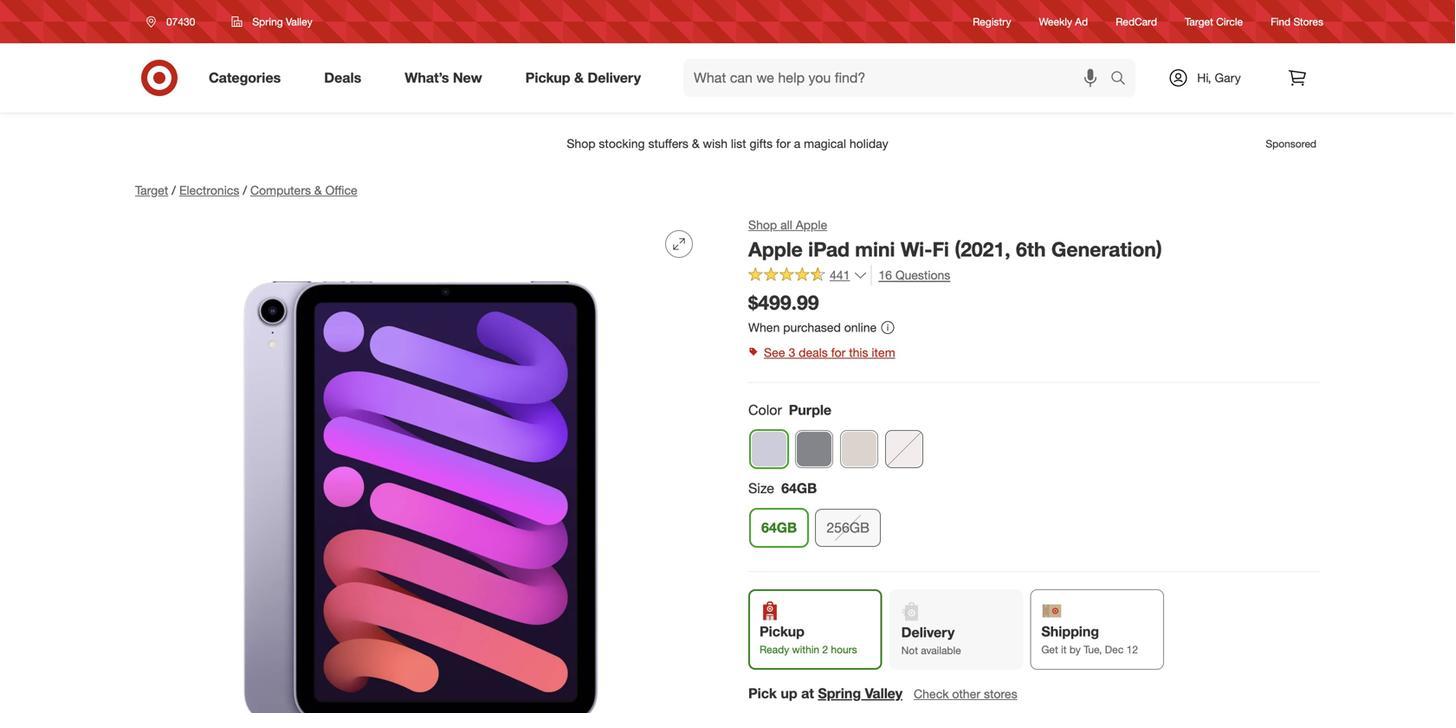 Task type: vqa. For each thing, say whether or not it's contained in the screenshot.
"deals" in the right of the page
yes



Task type: describe. For each thing, give the bounding box(es) containing it.
purple image
[[751, 431, 787, 468]]

mini
[[855, 237, 895, 262]]

64gb inside 'link'
[[761, 520, 797, 537]]

new
[[453, 69, 482, 86]]

(2021,
[[955, 237, 1011, 262]]

1 horizontal spatial &
[[574, 69, 584, 86]]

0 vertical spatial apple
[[796, 217, 827, 233]]

gary
[[1215, 70, 1241, 85]]

spring valley
[[252, 15, 312, 28]]

target for target / electronics / computers & office
[[135, 183, 168, 198]]

check
[[914, 687, 949, 702]]

target circle link
[[1185, 14, 1243, 29]]

07430 button
[[135, 6, 213, 37]]

within
[[792, 644, 820, 657]]

purple
[[789, 402, 832, 419]]

ipad
[[808, 237, 850, 262]]

office
[[325, 183, 357, 198]]

shop all apple apple ipad mini wi-fi (2021, 6th generation)
[[748, 217, 1162, 262]]

07430
[[166, 15, 195, 28]]

6th
[[1016, 237, 1046, 262]]

1 horizontal spatial valley
[[865, 686, 903, 703]]

find
[[1271, 15, 1291, 28]]

3
[[789, 345, 795, 360]]

tue,
[[1084, 644, 1102, 657]]

computers
[[250, 183, 311, 198]]

delivery not available
[[901, 625, 961, 657]]

categories
[[209, 69, 281, 86]]

1 vertical spatial apple
[[748, 237, 803, 262]]

pink - out of stock image
[[886, 431, 923, 468]]

redcard link
[[1116, 14, 1157, 29]]

delivery inside delivery not available
[[901, 625, 955, 641]]

color
[[748, 402, 782, 419]]

pickup & delivery link
[[511, 59, 663, 97]]

hours
[[831, 644, 857, 657]]

not
[[901, 644, 918, 657]]

other
[[952, 687, 981, 702]]

group containing size
[[747, 479, 1320, 554]]

get
[[1041, 644, 1058, 657]]

shipping get it by tue, dec 12
[[1041, 624, 1138, 657]]

generation)
[[1052, 237, 1162, 262]]

see
[[764, 345, 785, 360]]

weekly ad
[[1039, 15, 1088, 28]]

size
[[748, 480, 774, 497]]

find stores
[[1271, 15, 1324, 28]]

256gb
[[827, 520, 870, 537]]

2 / from the left
[[243, 183, 247, 198]]

see 3 deals for this item link
[[748, 341, 1320, 365]]

deals
[[324, 69, 361, 86]]

pickup & delivery
[[525, 69, 641, 86]]

deals link
[[309, 59, 383, 97]]

weekly ad link
[[1039, 14, 1088, 29]]

256gb link
[[815, 509, 881, 547]]

find stores link
[[1271, 14, 1324, 29]]

pickup ready within 2 hours
[[760, 624, 857, 657]]

1 vertical spatial &
[[314, 183, 322, 198]]

search button
[[1103, 59, 1144, 100]]

registry link
[[973, 14, 1011, 29]]

this
[[849, 345, 868, 360]]

check other stores
[[914, 687, 1017, 702]]

electronics link
[[179, 183, 239, 198]]

what's
[[405, 69, 449, 86]]

target for target circle
[[1185, 15, 1213, 28]]

valley inside dropdown button
[[286, 15, 312, 28]]

spring valley button
[[818, 684, 903, 704]]



Task type: locate. For each thing, give the bounding box(es) containing it.
spring inside dropdown button
[[252, 15, 283, 28]]

when
[[748, 320, 780, 335]]

all
[[781, 217, 792, 233]]

0 horizontal spatial spring
[[252, 15, 283, 28]]

target left electronics link
[[135, 183, 168, 198]]

for
[[831, 345, 846, 360]]

1 horizontal spatial /
[[243, 183, 247, 198]]

0 vertical spatial valley
[[286, 15, 312, 28]]

441 link
[[748, 266, 867, 287]]

0 horizontal spatial /
[[172, 183, 176, 198]]

what's new
[[405, 69, 482, 86]]

available
[[921, 644, 961, 657]]

see 3 deals for this item
[[764, 345, 895, 360]]

stores
[[1294, 15, 1324, 28]]

delivery
[[588, 69, 641, 86], [901, 625, 955, 641]]

/ right target link
[[172, 183, 176, 198]]

target left circle
[[1185, 15, 1213, 28]]

pickup up ready
[[760, 624, 805, 641]]

apple right 'all'
[[796, 217, 827, 233]]

what's new link
[[390, 59, 504, 97]]

ad
[[1075, 15, 1088, 28]]

up
[[781, 686, 798, 703]]

when purchased online
[[748, 320, 877, 335]]

0 horizontal spatial &
[[314, 183, 322, 198]]

valley
[[286, 15, 312, 28], [865, 686, 903, 703]]

1 vertical spatial delivery
[[901, 625, 955, 641]]

spring up categories link
[[252, 15, 283, 28]]

target
[[1185, 15, 1213, 28], [135, 183, 168, 198]]

online
[[844, 320, 877, 335]]

pickup right new
[[525, 69, 570, 86]]

16 questions link
[[871, 266, 950, 285]]

1 horizontal spatial spring
[[818, 686, 861, 703]]

hi,
[[1197, 70, 1211, 85]]

target inside "target circle" 'link'
[[1185, 15, 1213, 28]]

circle
[[1216, 15, 1243, 28]]

0 horizontal spatial delivery
[[588, 69, 641, 86]]

pickup for ready
[[760, 624, 805, 641]]

64gb link
[[750, 509, 808, 547]]

valley left the check
[[865, 686, 903, 703]]

registry
[[973, 15, 1011, 28]]

purchased
[[783, 320, 841, 335]]

computers & office link
[[250, 183, 357, 198]]

1 vertical spatial spring
[[818, 686, 861, 703]]

1 vertical spatial target
[[135, 183, 168, 198]]

deals
[[799, 345, 828, 360]]

/
[[172, 183, 176, 198], [243, 183, 247, 198]]

0 vertical spatial &
[[574, 69, 584, 86]]

check other stores button
[[913, 685, 1018, 704]]

64gb down the size 64gb
[[761, 520, 797, 537]]

hi, gary
[[1197, 70, 1241, 85]]

by
[[1070, 644, 1081, 657]]

electronics
[[179, 183, 239, 198]]

pick up at spring valley
[[748, 686, 903, 703]]

/ right electronics
[[243, 183, 247, 198]]

space gray image
[[796, 431, 832, 468]]

ready
[[760, 644, 789, 657]]

pickup
[[525, 69, 570, 86], [760, 624, 805, 641]]

0 horizontal spatial target
[[135, 183, 168, 198]]

it
[[1061, 644, 1067, 657]]

0 vertical spatial target
[[1185, 15, 1213, 28]]

redcard
[[1116, 15, 1157, 28]]

pick
[[748, 686, 777, 703]]

What can we help you find? suggestions appear below search field
[[683, 59, 1115, 97]]

1 horizontal spatial pickup
[[760, 624, 805, 641]]

1 / from the left
[[172, 183, 176, 198]]

$499.99
[[748, 291, 819, 315]]

advertisement region
[[121, 123, 1334, 165]]

0 horizontal spatial pickup
[[525, 69, 570, 86]]

size 64gb
[[748, 480, 817, 497]]

at
[[801, 686, 814, 703]]

64gb
[[781, 480, 817, 497], [761, 520, 797, 537]]

item
[[872, 345, 895, 360]]

target circle
[[1185, 15, 1243, 28]]

12
[[1127, 644, 1138, 657]]

16 questions
[[879, 268, 950, 283]]

1 vertical spatial pickup
[[760, 624, 805, 641]]

weekly
[[1039, 15, 1072, 28]]

valley up 'deals' link
[[286, 15, 312, 28]]

441
[[830, 268, 850, 283]]

target / electronics / computers & office
[[135, 183, 357, 198]]

0 vertical spatial 64gb
[[781, 480, 817, 497]]

questions
[[896, 268, 950, 283]]

wi-
[[901, 237, 932, 262]]

spring
[[252, 15, 283, 28], [818, 686, 861, 703]]

apple
[[796, 217, 827, 233], [748, 237, 803, 262]]

apple ipad mini wi-fi (2021, 6th generation), 1 of 8 image
[[135, 217, 707, 714]]

fi
[[932, 237, 949, 262]]

pickup for &
[[525, 69, 570, 86]]

color purple
[[748, 402, 832, 419]]

apple down 'all'
[[748, 237, 803, 262]]

pickup inside pickup ready within 2 hours
[[760, 624, 805, 641]]

64gb right size
[[781, 480, 817, 497]]

0 vertical spatial pickup
[[525, 69, 570, 86]]

1 vertical spatial 64gb
[[761, 520, 797, 537]]

0 vertical spatial delivery
[[588, 69, 641, 86]]

shipping
[[1041, 624, 1099, 641]]

0 horizontal spatial valley
[[286, 15, 312, 28]]

dec
[[1105, 644, 1124, 657]]

1 horizontal spatial target
[[1185, 15, 1213, 28]]

spring right at
[[818, 686, 861, 703]]

shop
[[748, 217, 777, 233]]

starlight image
[[841, 431, 877, 468]]

1 vertical spatial valley
[[865, 686, 903, 703]]

search
[[1103, 71, 1144, 88]]

1 horizontal spatial delivery
[[901, 625, 955, 641]]

group
[[747, 479, 1320, 554]]

stores
[[984, 687, 1017, 702]]

categories link
[[194, 59, 302, 97]]

2
[[822, 644, 828, 657]]

16
[[879, 268, 892, 283]]

spring valley button
[[220, 6, 324, 37]]

target link
[[135, 183, 168, 198]]

0 vertical spatial spring
[[252, 15, 283, 28]]



